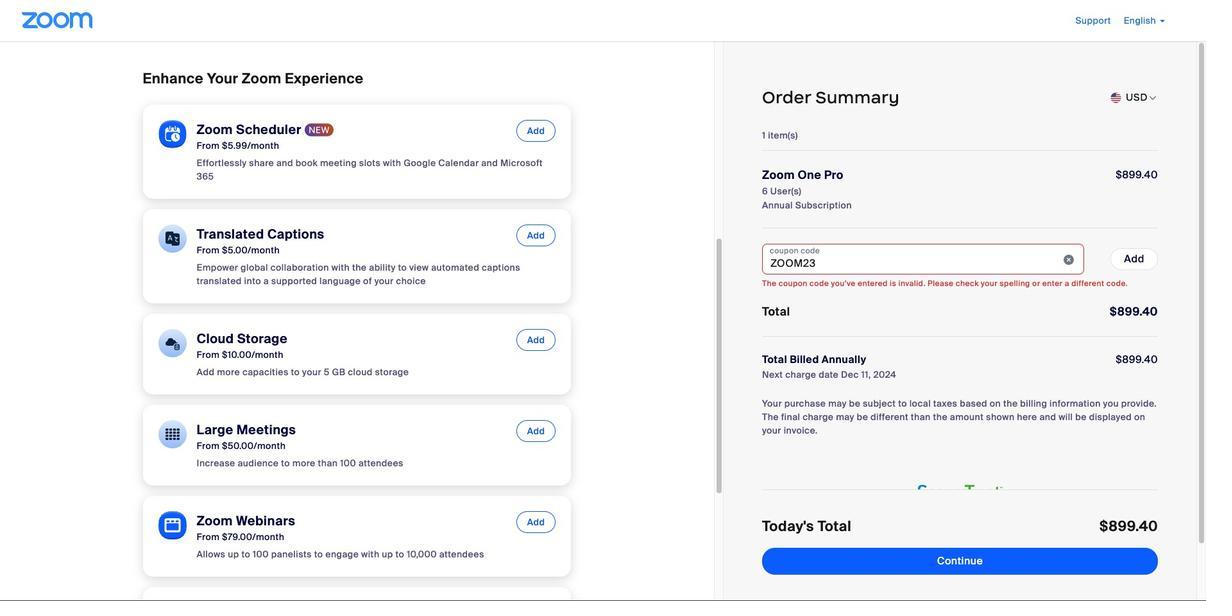 Task type: describe. For each thing, give the bounding box(es) containing it.
allows
[[197, 549, 225, 560]]

1 vertical spatial code
[[810, 278, 829, 289]]

to down $79.00/month
[[242, 549, 250, 560]]

translated captions from $5.00/month
[[197, 226, 324, 256]]

gb
[[332, 367, 346, 378]]

the coupon code you've entered is invalid. please check your spelling or enter a different code. alert
[[762, 278, 1158, 289]]

taxes
[[933, 398, 958, 409]]

billed
[[790, 353, 819, 366]]

1 vertical spatial more
[[292, 458, 316, 469]]

cloud storage icon image
[[158, 329, 186, 358]]

webinars
[[236, 513, 295, 530]]

large
[[197, 422, 233, 439]]

$50.00/month
[[222, 440, 286, 452]]

show options image
[[1148, 93, 1158, 103]]

language
[[320, 276, 361, 287]]

invoice.
[[784, 425, 818, 436]]

amount
[[950, 411, 984, 423]]

to left 10,000
[[396, 549, 404, 560]]

today's
[[762, 517, 814, 536]]

billing
[[1020, 398, 1047, 409]]

order
[[762, 87, 811, 108]]

meeting
[[320, 157, 357, 169]]

enter
[[1042, 278, 1063, 289]]

slots
[[359, 157, 381, 169]]

usd
[[1126, 91, 1148, 103]]

engage
[[325, 549, 359, 560]]

today's total
[[762, 517, 852, 536]]

large meetings from $50.00/month
[[197, 422, 296, 452]]

annually
[[822, 353, 867, 366]]

the inside empower global collaboration with the ability to view automated captions translated into a supported language of your choice
[[352, 262, 367, 274]]

1 horizontal spatial and
[[481, 157, 498, 169]]

audience
[[238, 458, 279, 469]]

add button for webinars
[[516, 512, 556, 533]]

share
[[249, 157, 274, 169]]

information
[[1050, 398, 1101, 409]]

global
[[241, 262, 268, 274]]

1 item(s)
[[762, 130, 798, 141]]

usd button
[[1126, 88, 1148, 107]]

cloud inside cloud storage from $10.00/month
[[197, 331, 234, 347]]

scheduler
[[236, 122, 301, 138]]

0 horizontal spatial on
[[990, 398, 1001, 409]]

check
[[956, 278, 979, 289]]

new image
[[305, 123, 334, 137]]

final
[[781, 411, 800, 423]]

1 vertical spatial coupon
[[779, 278, 808, 289]]

of
[[363, 276, 372, 287]]

into
[[244, 276, 261, 287]]

book
[[296, 157, 318, 169]]

view
[[409, 262, 429, 274]]

add more capacities to your 5 gb cloud storage
[[197, 367, 409, 378]]

next charge date dec 11, 2024
[[762, 369, 896, 380]]

1 vertical spatial storage
[[375, 367, 409, 378]]

the coupon code you've entered is invalid. please check your spelling or enter a different code.
[[762, 278, 1128, 289]]

your inside empower global collaboration with the ability to view automated captions translated into a supported language of your choice
[[374, 276, 394, 287]]

0 horizontal spatial 100
[[253, 549, 269, 560]]

add button for storage
[[516, 329, 556, 351]]

continue button
[[762, 548, 1158, 575]]

the inside your purchase may be subject to local taxes based on the billing information you provide. the final charge may be different than the amount shown here and will be displayed on your invoice.
[[762, 411, 779, 423]]

6
[[762, 185, 768, 197]]

1 horizontal spatial on
[[1134, 411, 1146, 423]]

captions
[[482, 262, 520, 274]]

english
[[1124, 15, 1156, 26]]

$79.00/month
[[222, 532, 284, 543]]

dec
[[841, 369, 859, 380]]

from for large meetings
[[197, 440, 220, 452]]

meetings
[[237, 422, 296, 439]]

1 vertical spatial the
[[1003, 398, 1018, 409]]

your purchase may be subject to local taxes based on the billing information you provide. the final charge may be different than the amount shown here and will be displayed on your invoice.
[[762, 398, 1157, 436]]

translated
[[197, 226, 264, 243]]

1 horizontal spatial a
[[1065, 278, 1070, 289]]

0 vertical spatial your
[[207, 70, 238, 88]]

effortlessly
[[197, 157, 247, 169]]

1 horizontal spatial attendees
[[439, 549, 484, 560]]

item(s)
[[768, 130, 798, 141]]

be down information at the right of the page
[[1075, 411, 1087, 423]]

add for captions
[[527, 230, 545, 242]]

to inside empower global collaboration with the ability to view automated captions translated into a supported language of your choice
[[398, 262, 407, 274]]

you
[[1103, 398, 1119, 409]]

$10.00/month
[[222, 349, 284, 361]]

6 user(s) annual subscription
[[762, 185, 852, 211]]

different inside your purchase may be subject to local taxes based on the billing information you provide. the final charge may be different than the amount shown here and will be displayed on your invoice.
[[871, 411, 909, 423]]

total
[[818, 517, 852, 536]]

calendar
[[438, 157, 479, 169]]

translated captions icon image
[[158, 225, 186, 253]]

zoom up scheduler
[[242, 70, 281, 88]]

coupon code
[[770, 246, 820, 256]]

is
[[890, 278, 896, 289]]

zoom webinars from $79.00/month
[[197, 513, 295, 543]]

zoom for zoom one pro
[[762, 167, 795, 183]]

will
[[1059, 411, 1073, 423]]

to right audience
[[281, 458, 290, 469]]

to right the capacities
[[291, 367, 300, 378]]

$5.00/month
[[222, 245, 280, 256]]

entered
[[858, 278, 888, 289]]

zoom for zoom scheduler
[[197, 122, 233, 138]]

support
[[1076, 15, 1111, 26]]

ability
[[369, 262, 396, 274]]

1 from from the top
[[197, 140, 220, 152]]

zoom scheduler
[[197, 122, 301, 138]]

1 vertical spatial than
[[318, 458, 338, 469]]

zoom logo image
[[22, 12, 92, 28]]

your left 5
[[302, 367, 321, 378]]

empower global collaboration with the ability to view automated captions translated into a supported language of your choice
[[197, 262, 520, 287]]

1 vertical spatial may
[[836, 411, 855, 423]]

automated
[[431, 262, 479, 274]]

collaboration
[[271, 262, 329, 274]]

secure trust image
[[909, 476, 1011, 513]]

365
[[197, 171, 214, 183]]

2 up from the left
[[382, 549, 393, 560]]

than inside your purchase may be subject to local taxes based on the billing information you provide. the final charge may be different than the amount shown here and will be displayed on your invoice.
[[911, 411, 931, 423]]

panelists
[[271, 549, 312, 560]]

summary
[[816, 87, 900, 108]]

increase
[[197, 458, 235, 469]]

local
[[910, 398, 931, 409]]

microsoft
[[500, 157, 543, 169]]

1 horizontal spatial different
[[1072, 278, 1105, 289]]

from for translated captions
[[197, 245, 220, 256]]

with inside empower global collaboration with the ability to view automated captions translated into a supported language of your choice
[[332, 262, 350, 274]]

please
[[928, 278, 954, 289]]

annual
[[762, 200, 793, 211]]

2 vertical spatial the
[[933, 411, 948, 423]]

from for zoom webinars
[[197, 532, 220, 543]]

increase audience to more than 100 attendees
[[197, 458, 404, 469]]



Task type: locate. For each thing, give the bounding box(es) containing it.
displayed
[[1089, 411, 1132, 423]]

1 vertical spatial total
[[762, 353, 787, 366]]

0 vertical spatial more
[[217, 367, 240, 378]]

add button for captions
[[516, 225, 556, 247]]

0 vertical spatial than
[[911, 411, 931, 423]]

1 vertical spatial 100
[[253, 549, 269, 560]]

with right slots
[[383, 157, 401, 169]]

storage up $10.00/month
[[237, 331, 288, 347]]

user(s)
[[770, 185, 802, 197]]

the
[[762, 278, 777, 289], [762, 411, 779, 423]]

spelling
[[1000, 278, 1030, 289]]

different down "subject"
[[871, 411, 909, 423]]

you've
[[831, 278, 856, 289]]

0 vertical spatial cloud
[[197, 331, 234, 347]]

0 vertical spatial charge
[[785, 369, 816, 380]]

your down final
[[762, 425, 781, 436]]

your up final
[[762, 398, 782, 409]]

from down large
[[197, 440, 220, 452]]

a right into
[[264, 276, 269, 287]]

cloud up add
[[197, 331, 234, 347]]

0 vertical spatial on
[[990, 398, 1001, 409]]

up
[[228, 549, 239, 560], [382, 549, 393, 560]]

provide.
[[1121, 398, 1157, 409]]

2 total from the top
[[762, 353, 787, 366]]

be down "subject"
[[857, 411, 868, 423]]

may down next charge date dec 11, 2024
[[828, 398, 847, 409]]

to inside your purchase may be subject to local taxes based on the billing information you provide. the final charge may be different than the amount shown here and will be displayed on your invoice.
[[898, 398, 907, 409]]

and right calendar
[[481, 157, 498, 169]]

and inside your purchase may be subject to local taxes based on the billing information you provide. the final charge may be different than the amount shown here and will be displayed on your invoice.
[[1040, 411, 1056, 423]]

continue
[[937, 554, 983, 568]]

coupon code text field
[[762, 244, 1084, 275]]

total up 'next'
[[762, 353, 787, 366]]

0 horizontal spatial more
[[217, 367, 240, 378]]

the up shown
[[1003, 398, 1018, 409]]

on
[[990, 398, 1001, 409], [1134, 411, 1146, 423]]

1
[[762, 130, 766, 141]]

pro
[[824, 167, 844, 183]]

1 horizontal spatial the
[[933, 411, 948, 423]]

0 horizontal spatial cloud
[[197, 331, 234, 347]]

0 horizontal spatial than
[[318, 458, 338, 469]]

total for total
[[762, 304, 790, 320]]

coupon
[[770, 246, 799, 256], [779, 278, 808, 289]]

add button for meetings
[[516, 421, 556, 442]]

one
[[798, 167, 821, 183]]

0 vertical spatial with
[[383, 157, 401, 169]]

1 vertical spatial different
[[871, 411, 909, 423]]

be left "subject"
[[849, 398, 861, 409]]

1 horizontal spatial your
[[762, 398, 782, 409]]

5
[[324, 367, 330, 378]]

cloud storage from $10.00/month
[[197, 331, 288, 361]]

$899.40
[[1116, 168, 1158, 182], [1110, 304, 1158, 320], [1116, 353, 1158, 366], [1100, 517, 1158, 536]]

2 the from the top
[[762, 411, 779, 423]]

from up add
[[197, 349, 220, 361]]

on up shown
[[990, 398, 1001, 409]]

1 horizontal spatial storage
[[375, 367, 409, 378]]

1 horizontal spatial with
[[361, 549, 380, 560]]

1 the from the top
[[762, 278, 777, 289]]

total up "billed"
[[762, 304, 790, 320]]

1 vertical spatial the
[[762, 411, 779, 423]]

on down provide.
[[1134, 411, 1146, 423]]

1 vertical spatial charge
[[803, 411, 834, 423]]

3 from from the top
[[197, 349, 220, 361]]

may down dec at the bottom
[[836, 411, 855, 423]]

total for total billed annually
[[762, 353, 787, 366]]

charge inside your purchase may be subject to local taxes based on the billing information you provide. the final charge may be different than the amount shown here and will be displayed on your invoice.
[[803, 411, 834, 423]]

to left local
[[898, 398, 907, 409]]

0 vertical spatial attendees
[[359, 458, 404, 469]]

purchase
[[784, 398, 826, 409]]

total
[[762, 304, 790, 320], [762, 353, 787, 366]]

0 vertical spatial total
[[762, 304, 790, 320]]

from inside cloud storage from $10.00/month
[[197, 349, 220, 361]]

add button
[[516, 120, 556, 142], [516, 225, 556, 247], [1111, 248, 1158, 270], [516, 329, 556, 351], [516, 421, 556, 442], [516, 512, 556, 533]]

0 horizontal spatial up
[[228, 549, 239, 560]]

code left you've
[[810, 278, 829, 289]]

2 from from the top
[[197, 245, 220, 256]]

4 from from the top
[[197, 440, 220, 452]]

1 horizontal spatial cloud
[[348, 367, 373, 378]]

add
[[527, 125, 545, 137], [527, 230, 545, 242], [1124, 252, 1145, 266], [527, 335, 545, 346], [527, 426, 545, 437], [527, 517, 545, 528]]

to left engage
[[314, 549, 323, 560]]

1 horizontal spatial than
[[911, 411, 931, 423]]

zoom
[[242, 70, 281, 88], [197, 122, 233, 138], [762, 167, 795, 183], [197, 513, 233, 530]]

zoom scheduler icon image
[[158, 120, 186, 149]]

1 horizontal spatial 100
[[340, 458, 356, 469]]

subject
[[863, 398, 896, 409]]

charge down purchase
[[803, 411, 834, 423]]

from up "allows"
[[197, 532, 220, 543]]

a right the enter
[[1065, 278, 1070, 289]]

captions
[[267, 226, 324, 243]]

0 horizontal spatial the
[[352, 262, 367, 274]]

0 horizontal spatial a
[[264, 276, 269, 287]]

choice
[[396, 276, 426, 287]]

add
[[197, 367, 215, 378]]

0 horizontal spatial different
[[871, 411, 909, 423]]

attendees
[[359, 458, 404, 469], [439, 549, 484, 560]]

from up empower
[[197, 245, 220, 256]]

storage inside cloud storage from $10.00/month
[[237, 331, 288, 347]]

2 vertical spatial with
[[361, 549, 380, 560]]

be
[[849, 398, 861, 409], [857, 411, 868, 423], [1075, 411, 1087, 423]]

1 vertical spatial your
[[762, 398, 782, 409]]

your right enhance
[[207, 70, 238, 88]]

the left final
[[762, 411, 779, 423]]

1 vertical spatial with
[[332, 262, 350, 274]]

next
[[762, 369, 783, 380]]

shown
[[986, 411, 1015, 423]]

your right check
[[981, 278, 998, 289]]

up right "allows"
[[228, 549, 239, 560]]

100
[[340, 458, 356, 469], [253, 549, 269, 560]]

coupon down annual on the top
[[770, 246, 799, 256]]

code down subscription at the top right of page
[[801, 246, 820, 256]]

from
[[197, 140, 220, 152], [197, 245, 220, 256], [197, 349, 220, 361], [197, 440, 220, 452], [197, 532, 220, 543]]

zoom up the from $5.99/month
[[197, 122, 233, 138]]

0 vertical spatial may
[[828, 398, 847, 409]]

from for cloud storage
[[197, 349, 220, 361]]

more right audience
[[292, 458, 316, 469]]

and left will
[[1040, 411, 1056, 423]]

add for storage
[[527, 335, 545, 346]]

the down coupon code
[[762, 278, 777, 289]]

0 horizontal spatial your
[[207, 70, 238, 88]]

2024
[[874, 369, 896, 380]]

1 up from the left
[[228, 549, 239, 560]]

support link
[[1076, 15, 1111, 26]]

and left book on the left of the page
[[276, 157, 293, 169]]

code.
[[1107, 278, 1128, 289]]

the
[[352, 262, 367, 274], [1003, 398, 1018, 409], [933, 411, 948, 423]]

add for webinars
[[527, 517, 545, 528]]

zoom for zoom webinars from $79.00/month
[[197, 513, 233, 530]]

your inside your purchase may be subject to local taxes based on the billing information you provide. the final charge may be different than the amount shown here and will be displayed on your invoice.
[[762, 425, 781, 436]]

add for meetings
[[527, 426, 545, 437]]

empower
[[197, 262, 238, 274]]

up left 10,000
[[382, 549, 393, 560]]

1 horizontal spatial up
[[382, 549, 393, 560]]

from inside large meetings from $50.00/month
[[197, 440, 220, 452]]

0 vertical spatial coupon
[[770, 246, 799, 256]]

different
[[1072, 278, 1105, 289], [871, 411, 909, 423]]

a inside empower global collaboration with the ability to view automated captions translated into a supported language of your choice
[[264, 276, 269, 287]]

storage right gb
[[375, 367, 409, 378]]

zoom one pro
[[762, 167, 844, 183]]

zoom up user(s) on the right top
[[762, 167, 795, 183]]

0 horizontal spatial attendees
[[359, 458, 404, 469]]

0 vertical spatial the
[[352, 262, 367, 274]]

translated
[[197, 276, 242, 287]]

10,000
[[407, 549, 437, 560]]

0 vertical spatial storage
[[237, 331, 288, 347]]

with right engage
[[361, 549, 380, 560]]

or
[[1032, 278, 1040, 289]]

more right add
[[217, 367, 240, 378]]

the up of
[[352, 262, 367, 274]]

2 horizontal spatial and
[[1040, 411, 1056, 423]]

order summary
[[762, 87, 900, 108]]

0 horizontal spatial and
[[276, 157, 293, 169]]

the down taxes
[[933, 411, 948, 423]]

english link
[[1124, 15, 1165, 26]]

0 vertical spatial different
[[1072, 278, 1105, 289]]

your inside your purchase may be subject to local taxes based on the billing information you provide. the final charge may be different than the amount shown here and will be displayed on your invoice.
[[762, 398, 782, 409]]

code
[[801, 246, 820, 256], [810, 278, 829, 289]]

zoom webinars icon image
[[158, 512, 186, 540]]

than
[[911, 411, 931, 423], [318, 458, 338, 469]]

charge down "billed"
[[785, 369, 816, 380]]

from inside zoom webinars from $79.00/month
[[197, 532, 220, 543]]

based
[[960, 398, 987, 409]]

effortlessly share and book meeting slots with google calendar and microsoft 365
[[197, 157, 543, 183]]

5 from from the top
[[197, 532, 220, 543]]

2 horizontal spatial with
[[383, 157, 401, 169]]

from up effortlessly
[[197, 140, 220, 152]]

from $5.99/month
[[197, 140, 279, 152]]

0 vertical spatial 100
[[340, 458, 356, 469]]

1 horizontal spatial more
[[292, 458, 316, 469]]

1 total from the top
[[762, 304, 790, 320]]

your
[[207, 70, 238, 88], [762, 398, 782, 409]]

your down ability
[[374, 276, 394, 287]]

0 horizontal spatial storage
[[237, 331, 288, 347]]

0 horizontal spatial with
[[332, 262, 350, 274]]

your
[[374, 276, 394, 287], [981, 278, 998, 289], [302, 367, 321, 378], [762, 425, 781, 436]]

11,
[[861, 369, 871, 380]]

to up "choice"
[[398, 262, 407, 274]]

with inside "effortlessly share and book meeting slots with google calendar and microsoft 365"
[[383, 157, 401, 169]]

enhance your zoom experience
[[143, 70, 364, 88]]

experience
[[285, 70, 364, 88]]

different left the code.
[[1072, 278, 1105, 289]]

large meetings icon image
[[158, 421, 186, 449]]

coupon down coupon code
[[779, 278, 808, 289]]

from inside translated captions from $5.00/month
[[197, 245, 220, 256]]

storage
[[237, 331, 288, 347], [375, 367, 409, 378]]

1 vertical spatial attendees
[[439, 549, 484, 560]]

with up language at the top of page
[[332, 262, 350, 274]]

zoom inside zoom webinars from $79.00/month
[[197, 513, 233, 530]]

enhance
[[143, 70, 204, 88]]

0 vertical spatial code
[[801, 246, 820, 256]]

total billed annually
[[762, 353, 867, 366]]

2 horizontal spatial the
[[1003, 398, 1018, 409]]

1 vertical spatial on
[[1134, 411, 1146, 423]]

subscription
[[795, 200, 852, 211]]

to
[[398, 262, 407, 274], [291, 367, 300, 378], [898, 398, 907, 409], [281, 458, 290, 469], [242, 549, 250, 560], [314, 549, 323, 560], [396, 549, 404, 560]]

0 vertical spatial the
[[762, 278, 777, 289]]

1 vertical spatial cloud
[[348, 367, 373, 378]]

$5.99/month
[[222, 140, 279, 152]]

zoom up "allows"
[[197, 513, 233, 530]]

cloud right gb
[[348, 367, 373, 378]]



Task type: vqa. For each thing, say whether or not it's contained in the screenshot.
right more
yes



